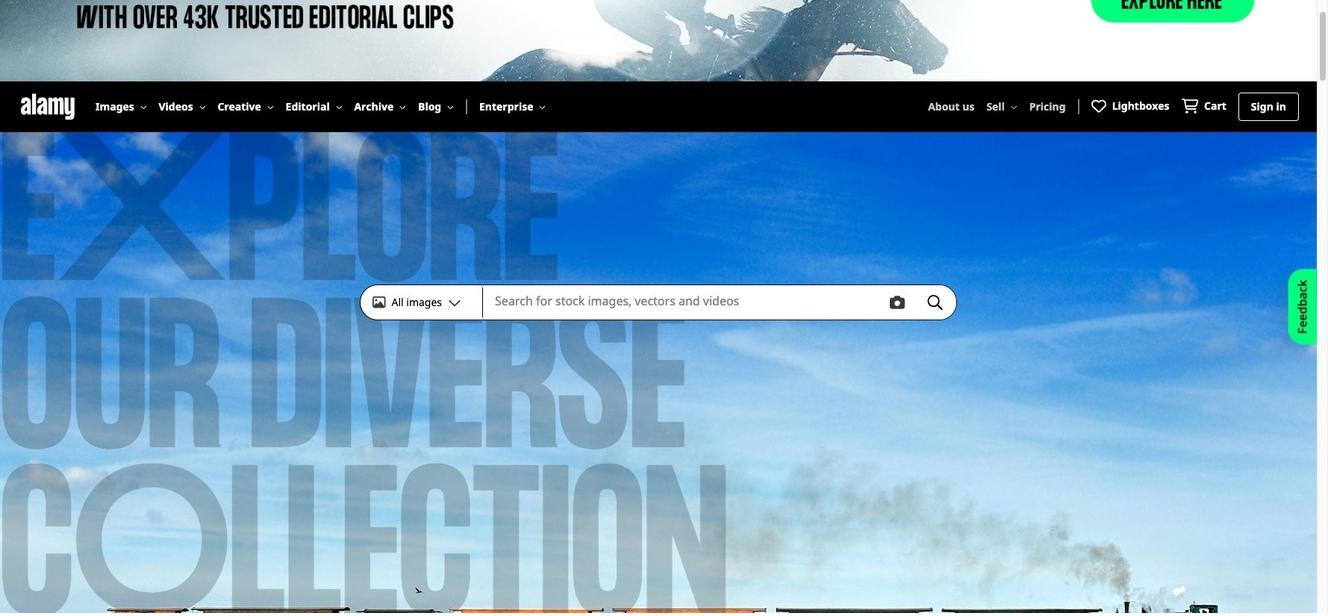 Task type: locate. For each thing, give the bounding box(es) containing it.
3 chevron down image from the left
[[448, 104, 454, 110]]

1 chevron down image from the left
[[267, 104, 274, 110]]

None text field
[[483, 288, 881, 318]]

search image
[[926, 295, 945, 310]]

chevron down image
[[267, 104, 274, 110], [400, 104, 406, 110], [448, 104, 454, 110], [540, 104, 546, 110], [1011, 104, 1018, 110]]

cart shopping image
[[1182, 98, 1199, 113]]

5 chevron down image from the left
[[1011, 104, 1018, 110]]

image image
[[373, 296, 386, 309]]

chevron down image
[[140, 104, 147, 110], [199, 104, 206, 110], [336, 104, 342, 110], [442, 296, 462, 309]]

heart image
[[1092, 98, 1107, 113]]



Task type: vqa. For each thing, say whether or not it's contained in the screenshot.
XMARK icon
no



Task type: describe. For each thing, give the bounding box(es) containing it.
2 chevron down image from the left
[[400, 104, 406, 110]]

camera image
[[890, 295, 905, 310]]

alamy logo image
[[18, 94, 78, 121]]

4 chevron down image from the left
[[540, 104, 546, 110]]



